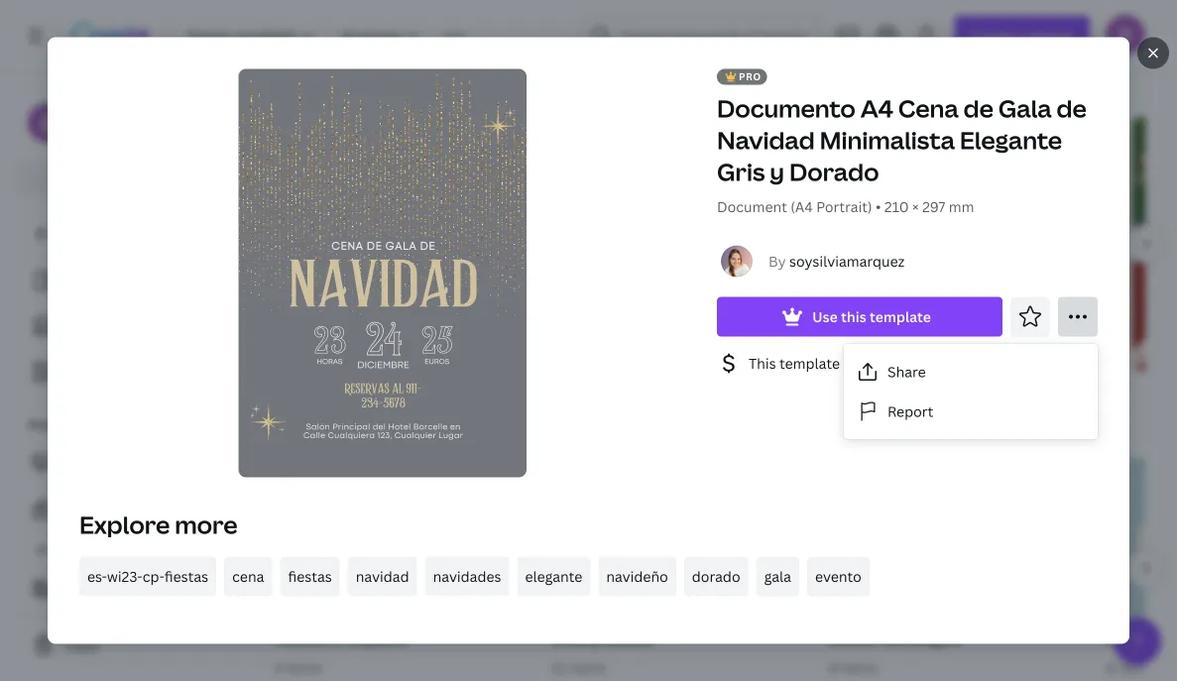 Task type: describe. For each thing, give the bounding box(es) containing it.
share
[[888, 362, 926, 381]]

trash link
[[16, 626, 258, 666]]

evento
[[815, 568, 862, 586]]

use this template button
[[717, 297, 1003, 337]]

starred
[[69, 548, 120, 567]]

documento a4 cena de gala de navidad minimalista elegante gris y dorado document (a4 portrait) • 210 × 297 mm
[[717, 92, 1087, 216]]

about button
[[387, 0, 445, 36]]

navidades
[[433, 568, 501, 586]]

moda y belleza link
[[552, 629, 813, 649]]

creations button
[[274, 0, 355, 36]]

your
[[28, 416, 54, 433]]

es-
[[87, 568, 107, 586]]

this
[[749, 354, 776, 373]]

this template contains paid elements
[[749, 354, 999, 373]]

dorado
[[692, 568, 741, 586]]

home
[[116, 225, 156, 244]]

brand templates
[[69, 501, 182, 519]]

template inside button
[[870, 307, 931, 326]]

4
[[274, 658, 282, 677]]

create
[[63, 580, 108, 599]]

document
[[717, 197, 788, 216]]

items inside pastelería coquette 4 items
[[286, 658, 323, 677]]

2 group from the left
[[937, 117, 1116, 371]]

soysilviamarquez
[[790, 252, 905, 271]]

elegante link
[[517, 557, 591, 597]]

soysilviamarquez link
[[790, 252, 905, 271]]

1 de from the left
[[964, 92, 994, 124]]

mm
[[949, 197, 975, 216]]

2 fiestas from the left
[[288, 568, 332, 586]]

explore more
[[79, 509, 238, 541]]

items inside moda y belleza 21 items
[[570, 658, 607, 677]]

collections
[[274, 402, 407, 435]]

21
[[552, 658, 567, 677]]

a4
[[861, 92, 894, 124]]

a
[[111, 580, 119, 599]]

gala
[[764, 568, 792, 586]]

y inside documento a4 cena de gala de navidad minimalista elegante gris y dorado document (a4 portrait) • 210 × 297 mm
[[770, 156, 785, 188]]

dorado
[[790, 156, 879, 188]]

elegante
[[960, 124, 1063, 156]]

dorado link
[[684, 557, 749, 597]]

by
[[769, 252, 786, 271]]

elements
[[937, 354, 999, 373]]

gris
[[717, 156, 765, 188]]

elegante
[[525, 568, 583, 586]]

belleza
[[604, 629, 653, 648]]

share button
[[844, 352, 1098, 392]]

back to home link
[[16, 214, 258, 254]]

panadería link
[[1107, 629, 1178, 649]]

8 inside evento tecnológico 8 items
[[829, 658, 838, 677]]

pro
[[739, 70, 762, 83]]

panadería
[[1107, 629, 1175, 648]]

evento
[[829, 629, 877, 648]]

210
[[885, 197, 909, 216]]

minimalista
[[820, 124, 955, 156]]

es-wi23-cp-fiestas link
[[79, 557, 216, 597]]

1 group from the left
[[274, 117, 453, 371]]

report button
[[844, 392, 1098, 432]]

evento tecnológico link
[[829, 629, 1091, 649]]

navidades link
[[425, 557, 509, 597]]

your content
[[28, 416, 105, 433]]

this
[[841, 307, 867, 326]]

brand
[[69, 501, 110, 519]]

gala
[[999, 92, 1052, 124]]

by soysilviamarquez
[[769, 252, 905, 271]]



Task type: locate. For each thing, give the bounding box(es) containing it.
0 horizontal spatial y
[[593, 629, 601, 648]]

None search field
[[582, 16, 820, 56]]

fiestas right 'team'
[[165, 568, 208, 586]]

items right 4
[[286, 658, 323, 677]]

cena
[[232, 568, 264, 586]]

team
[[123, 580, 157, 599]]

fiestas link
[[280, 557, 340, 597]]

navidad link
[[348, 557, 417, 597]]

documento
[[717, 92, 856, 124]]

explore
[[79, 509, 170, 541]]

0 vertical spatial template
[[870, 307, 931, 326]]

navidad
[[717, 124, 815, 156]]

more
[[175, 509, 238, 541]]

moda y belleza 21 items
[[552, 629, 653, 677]]

navidad
[[356, 568, 409, 586]]

template right "this"
[[870, 307, 931, 326]]

2 items from the left
[[570, 658, 607, 677]]

8 down panadería
[[1107, 658, 1116, 677]]

0 horizontal spatial template
[[780, 354, 840, 373]]

de right gala
[[1057, 92, 1087, 124]]

8 down evento
[[829, 658, 838, 677]]

0 vertical spatial y
[[770, 156, 785, 188]]

de left gala
[[964, 92, 994, 124]]

1 fiestas from the left
[[165, 568, 208, 586]]

creations
[[282, 7, 347, 26]]

group
[[274, 117, 453, 371], [937, 117, 1116, 371]]

gala link
[[757, 557, 800, 597]]

pastelería coquette 4 items
[[274, 629, 408, 677]]

3 items from the left
[[841, 658, 878, 677]]

es-wi23-cp-fiestas
[[87, 568, 208, 586]]

items down evento
[[841, 658, 878, 677]]

brand templates link
[[16, 490, 258, 530]]

1 vertical spatial template
[[780, 354, 840, 373]]

0 horizontal spatial de
[[964, 92, 994, 124]]

cena
[[899, 92, 959, 124]]

use this template
[[813, 307, 931, 326]]

contains
[[844, 354, 901, 373]]

navideño link
[[599, 557, 676, 597]]

297
[[923, 197, 946, 216]]

1 horizontal spatial y
[[770, 156, 785, 188]]

create a team
[[63, 580, 157, 599]]

y right gris
[[770, 156, 785, 188]]

(a4
[[791, 197, 813, 216]]

content
[[57, 416, 105, 433]]

portrait)
[[817, 197, 873, 216]]

fiestas
[[165, 568, 208, 586], [288, 568, 332, 586]]

tecnológico
[[880, 629, 961, 648]]

2 8 from the left
[[1107, 658, 1116, 677]]

documento a4 cena de gala de navidad minimalista elegante gris y dorado image
[[238, 68, 529, 479]]

back to home
[[63, 225, 156, 244]]

•
[[876, 197, 881, 216]]

fiestas right cena on the bottom of page
[[288, 568, 332, 586]]

4 items from the left
[[1119, 658, 1156, 677]]

cp-
[[143, 568, 165, 586]]

trash
[[63, 636, 100, 655]]

evento tecnológico 8 items
[[829, 629, 961, 677]]

1 horizontal spatial group
[[937, 117, 1116, 371]]

0 horizontal spatial group
[[274, 117, 453, 371]]

items right 21
[[570, 658, 607, 677]]

y right moda
[[593, 629, 601, 648]]

pastelería
[[274, 629, 341, 648]]

items down panadería
[[1119, 658, 1156, 677]]

create a team button
[[16, 569, 258, 609]]

top level navigation element
[[175, 16, 534, 56]]

cena link
[[224, 557, 272, 597]]

moda
[[552, 629, 590, 648]]

y inside moda y belleza 21 items
[[593, 629, 601, 648]]

2 de from the left
[[1057, 92, 1087, 124]]

1 horizontal spatial 8
[[1107, 658, 1116, 677]]

8
[[829, 658, 838, 677], [1107, 658, 1116, 677]]

use
[[813, 307, 838, 326]]

1 items from the left
[[286, 658, 323, 677]]

1 horizontal spatial template
[[870, 307, 931, 326]]

items
[[286, 658, 323, 677], [570, 658, 607, 677], [841, 658, 878, 677], [1119, 658, 1156, 677]]

back
[[63, 225, 95, 244]]

pastelería coquette link
[[274, 629, 536, 649]]

template
[[870, 307, 931, 326], [780, 354, 840, 373]]

to
[[99, 225, 113, 244]]

8 inside panadería 8 items
[[1107, 658, 1116, 677]]

template right this
[[780, 354, 840, 373]]

navideño
[[606, 568, 668, 586]]

1 8 from the left
[[829, 658, 838, 677]]

0 horizontal spatial fiestas
[[165, 568, 208, 586]]

wi23-
[[107, 568, 143, 586]]

coquette
[[344, 629, 408, 648]]

evento link
[[807, 557, 870, 597]]

about
[[395, 7, 437, 26]]

featured
[[274, 61, 383, 93]]

de
[[964, 92, 994, 124], [1057, 92, 1087, 124]]

items inside evento tecnológico 8 items
[[841, 658, 878, 677]]

templates
[[113, 501, 182, 519]]

1 horizontal spatial fiestas
[[288, 568, 332, 586]]

×
[[913, 197, 919, 216]]

1 horizontal spatial de
[[1057, 92, 1087, 124]]

panadería 8 items
[[1107, 629, 1175, 677]]

y
[[770, 156, 785, 188], [593, 629, 601, 648]]

items inside panadería 8 items
[[1119, 658, 1156, 677]]

paid
[[905, 354, 934, 373]]

1 vertical spatial y
[[593, 629, 601, 648]]

0 horizontal spatial 8
[[829, 658, 838, 677]]



Task type: vqa. For each thing, say whether or not it's contained in the screenshot.
Pastelería Coquette link
yes



